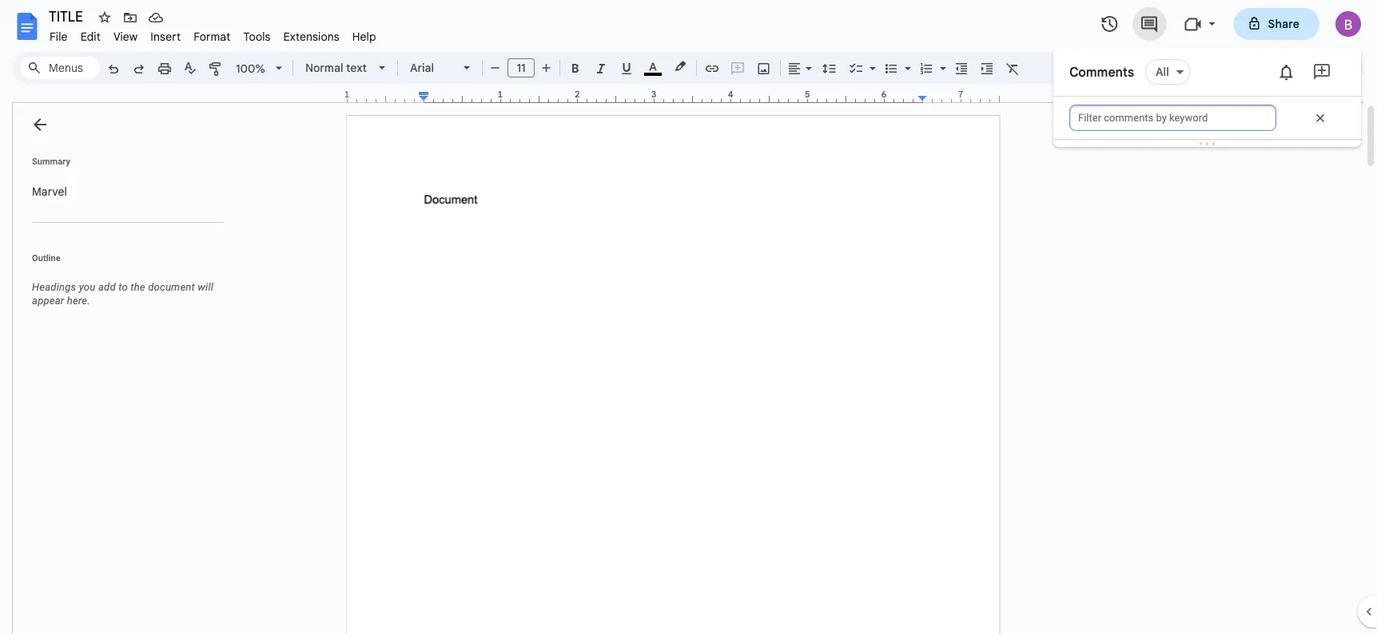 Task type: vqa. For each thing, say whether or not it's contained in the screenshot.
to
yes



Task type: describe. For each thing, give the bounding box(es) containing it.
menu bar inside menu bar 'banner'
[[43, 21, 383, 47]]

extensions menu item
[[277, 27, 346, 46]]

arial option
[[410, 57, 454, 79]]

mode and view toolbar
[[1198, 52, 1355, 84]]

left margin image
[[348, 90, 429, 102]]

share button
[[1234, 8, 1320, 40]]

headings
[[32, 281, 76, 293]]

help
[[352, 30, 376, 44]]

right margin image
[[919, 90, 999, 102]]

line & paragraph spacing image
[[821, 57, 839, 79]]

edit menu item
[[74, 27, 107, 46]]

marvel
[[32, 185, 67, 199]]

the
[[131, 281, 145, 293]]

share
[[1269, 17, 1300, 31]]

tools
[[243, 30, 271, 44]]

comment history dialogue. dialog
[[1054, 48, 1362, 147]]

tools menu item
[[237, 27, 277, 46]]

summary heading
[[32, 155, 70, 168]]

styles list. normal text selected. option
[[305, 57, 369, 79]]

document
[[148, 281, 195, 293]]

appear
[[32, 295, 64, 307]]

main toolbar
[[99, 0, 1026, 200]]

outline
[[32, 253, 61, 263]]

here.
[[67, 295, 90, 307]]

will
[[198, 281, 214, 293]]

Font size text field
[[509, 58, 534, 78]]

Zoom text field
[[232, 58, 270, 80]]

to
[[118, 281, 128, 293]]

you
[[79, 281, 96, 293]]

normal text
[[305, 61, 367, 75]]

insert image image
[[755, 57, 774, 79]]

arial
[[410, 61, 434, 75]]

normal
[[305, 61, 343, 75]]

extensions
[[284, 30, 340, 44]]

menu bar banner
[[0, 0, 1378, 635]]

highlight color image
[[672, 57, 689, 76]]



Task type: locate. For each thing, give the bounding box(es) containing it.
Menus field
[[20, 57, 100, 79]]

summary element
[[24, 176, 224, 208]]

checklist menu image
[[866, 58, 876, 63]]

document outline element
[[13, 103, 230, 635]]

menu bar containing file
[[43, 21, 383, 47]]

summary
[[32, 156, 70, 166]]

edit
[[80, 30, 101, 44]]

Star checkbox
[[94, 6, 116, 29]]

help menu item
[[346, 27, 383, 46]]

comments
[[1070, 64, 1135, 80]]

comments application
[[0, 0, 1378, 635]]

Font size field
[[508, 58, 541, 78]]

numbered list menu image
[[936, 58, 947, 63]]

all
[[1156, 65, 1170, 79]]

Zoom field
[[229, 57, 289, 81]]

view
[[113, 30, 138, 44]]

Filter comments by keyword text field
[[1070, 105, 1277, 131]]

outline heading
[[13, 252, 230, 274]]

view menu item
[[107, 27, 144, 46]]

all button
[[1146, 59, 1191, 85]]

text
[[346, 61, 367, 75]]

Rename text field
[[43, 6, 92, 26]]

menu bar
[[43, 21, 383, 47]]

format menu item
[[187, 27, 237, 46]]

file
[[50, 30, 68, 44]]

text color image
[[644, 57, 662, 76]]

insert menu item
[[144, 27, 187, 46]]

add
[[98, 281, 116, 293]]

1
[[344, 89, 350, 100]]

file menu item
[[43, 27, 74, 46]]

headings you add to the document will appear here.
[[32, 281, 214, 307]]

insert
[[151, 30, 181, 44]]

format
[[194, 30, 231, 44]]



